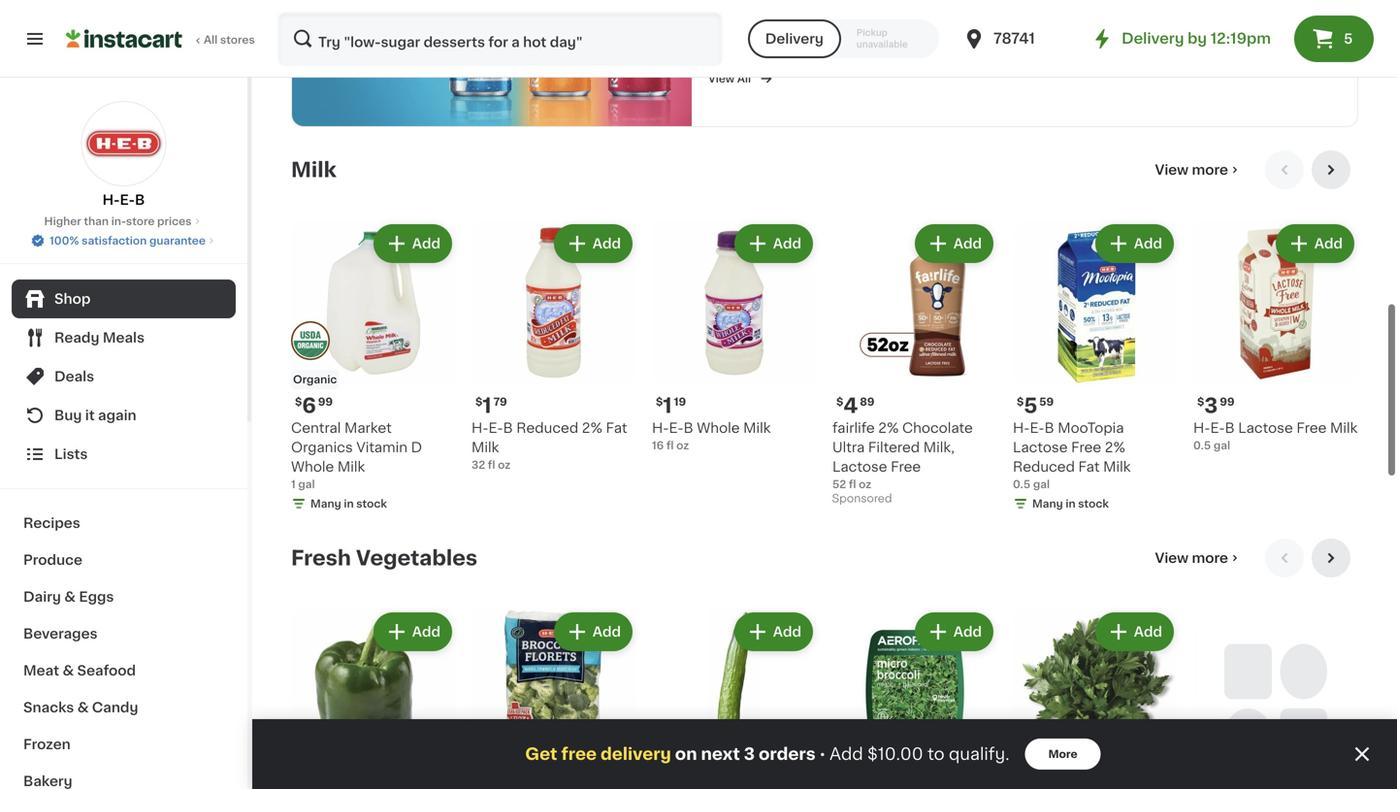 Task type: vqa. For each thing, say whether or not it's contained in the screenshot.
32
yes



Task type: describe. For each thing, give the bounding box(es) containing it.
delivery by 12:19pm link
[[1091, 27, 1271, 50]]

reduced inside h-e-b reduced 2% fat milk 32 fl oz
[[517, 421, 579, 435]]

view for milk
[[1155, 163, 1189, 176]]

buy
[[54, 409, 82, 422]]

than
[[84, 216, 109, 227]]

ready meals button
[[12, 318, 236, 357]]

frozen link
[[12, 726, 236, 763]]

5 button
[[1295, 16, 1374, 62]]

deals link
[[12, 357, 236, 396]]

lists
[[54, 447, 88, 461]]

filtered
[[868, 440, 920, 454]]

fairlife
[[833, 421, 875, 435]]

e- for h-e-b reduced 2% fat milk 32 fl oz
[[489, 421, 503, 435]]

central
[[291, 421, 341, 435]]

shop
[[54, 292, 91, 306]]

beverages link
[[12, 615, 236, 652]]

$10.00
[[868, 746, 924, 762]]

h- for h-e-b reduced 2% fat milk 32 fl oz
[[472, 421, 489, 435]]

red bull image
[[292, 0, 692, 126]]

many in stock for 6
[[311, 498, 387, 509]]

higher than in-store prices
[[44, 216, 192, 227]]

snacks & candy link
[[12, 689, 236, 726]]

79
[[494, 396, 507, 407]]

99 for 3
[[1220, 396, 1235, 407]]

vitamin
[[356, 440, 408, 454]]

red bull gives you wings. spo nsored
[[708, 0, 870, 45]]

satisfaction
[[82, 235, 147, 246]]

x
[[1322, 7, 1328, 18]]

frozen
[[23, 738, 71, 751]]

recipes
[[23, 516, 80, 530]]

b for h-e-b whole milk 16 fl oz
[[684, 421, 694, 435]]

prices
[[157, 216, 192, 227]]

89
[[860, 396, 875, 407]]

32
[[472, 459, 485, 470]]

beverages
[[23, 627, 98, 641]]

78741
[[994, 32, 1035, 46]]

deals
[[54, 370, 94, 383]]

2% inside 'h-e-b mootopia lactose free 2% reduced fat milk 0.5 gal'
[[1105, 440, 1126, 454]]

52
[[833, 479, 846, 489]]

ready
[[54, 331, 99, 345]]

e- for h-e-b whole milk 16 fl oz
[[669, 421, 684, 435]]

shop link
[[12, 280, 236, 318]]

central market organics vitamin d whole milk 1 gal
[[291, 421, 422, 489]]

delivery button
[[748, 19, 841, 58]]

$ 5 59
[[1017, 395, 1054, 416]]

$ for h-e-b mootopia lactose free 2% reduced fat milk
[[1017, 396, 1024, 407]]

100% satisfaction guarantee
[[50, 235, 206, 246]]

higher than in-store prices link
[[44, 214, 203, 229]]

$ for h-e-b lactose free milk
[[1198, 396, 1205, 407]]

$ 1 79
[[476, 395, 507, 416]]

gal inside h-e-b lactose free milk 0.5 gal
[[1214, 440, 1231, 451]]

oz inside h-e-b reduced 2% fat milk 32 fl oz
[[498, 459, 511, 470]]

fat inside h-e-b reduced 2% fat milk 32 fl oz
[[606, 421, 628, 435]]

5 inside button
[[1344, 32, 1353, 46]]

2% inside 'fairlife 2% chocolate ultra filtered milk, lactose free 52 fl oz'
[[879, 421, 899, 435]]

candy
[[92, 701, 138, 714]]

h-e-b reduced 2% fat milk 32 fl oz
[[472, 421, 628, 470]]

buy it again link
[[12, 396, 236, 435]]

& for snacks
[[77, 701, 89, 714]]

product group containing 4
[[833, 220, 998, 509]]

snacks & candy
[[23, 701, 138, 714]]

many for 6
[[311, 498, 341, 509]]

h-e-b link
[[81, 101, 166, 210]]

milk inside central market organics vitamin d whole milk 1 gal
[[338, 460, 365, 473]]

8.4
[[1331, 7, 1349, 18]]

fresh
[[291, 548, 351, 568]]

mootopia
[[1058, 421, 1124, 435]]

service type group
[[748, 19, 939, 58]]

it
[[85, 409, 95, 422]]

fairlife 2% chocolate ultra filtered milk, lactose free 52 fl oz
[[833, 421, 973, 489]]

meals
[[103, 331, 145, 345]]

orders
[[759, 746, 816, 762]]

lactose inside 'fairlife 2% chocolate ultra filtered milk, lactose free 52 fl oz'
[[833, 460, 888, 473]]

h-e-b mootopia lactose free 2% reduced fat milk 0.5 gal
[[1013, 421, 1131, 489]]

seafood
[[77, 664, 136, 677]]

$ 3 99
[[1198, 395, 1235, 416]]

store
[[126, 216, 155, 227]]

view more button for fresh vegetables
[[1148, 538, 1250, 577]]

on
[[675, 746, 697, 762]]

all stores
[[204, 34, 255, 45]]

oz right 8.4 on the top of page
[[1361, 7, 1374, 18]]

$ for central market organics vitamin d whole milk
[[295, 396, 302, 407]]

h-e-b
[[103, 193, 145, 207]]

1 for h-e-b reduced 2% fat milk
[[483, 395, 492, 416]]

b for h-e-b lactose free milk 0.5 gal
[[1225, 421, 1235, 435]]

4 x 8.4 fl oz
[[1312, 7, 1374, 18]]

h-e-b logo image
[[81, 101, 166, 186]]

view more for milk
[[1155, 163, 1229, 176]]

h-e-b lactose free milk 0.5 gal
[[1194, 421, 1358, 451]]

milk inside h-e-b reduced 2% fat milk 32 fl oz
[[472, 440, 499, 454]]

b for h-e-b reduced 2% fat milk 32 fl oz
[[503, 421, 513, 435]]

more button
[[1025, 739, 1101, 770]]

dairy
[[23, 590, 61, 604]]

product group containing 3
[[1194, 220, 1359, 453]]

guarantee
[[149, 235, 206, 246]]

e- for h-e-b lactose free milk 0.5 gal
[[1211, 421, 1225, 435]]

snacks
[[23, 701, 74, 714]]

$ for fairlife 2% chocolate ultra filtered milk, lactose free
[[837, 396, 844, 407]]

12:19pm
[[1211, 32, 1271, 46]]

19
[[674, 396, 686, 407]]

all stores link
[[66, 12, 256, 66]]

5 inside product group
[[1024, 395, 1038, 416]]

1 inside central market organics vitamin d whole milk 1 gal
[[291, 479, 296, 489]]

again
[[98, 409, 136, 422]]

gal inside 'h-e-b mootopia lactose free 2% reduced fat milk 0.5 gal'
[[1033, 479, 1050, 489]]

fat inside 'h-e-b mootopia lactose free 2% reduced fat milk 0.5 gal'
[[1079, 460, 1100, 473]]

fl inside 4 x 8.4 fl oz link
[[1351, 7, 1359, 18]]

produce link
[[12, 542, 236, 578]]

2% inside h-e-b reduced 2% fat milk 32 fl oz
[[582, 421, 603, 435]]

4 inside product group
[[844, 395, 858, 416]]

ultra
[[833, 440, 865, 454]]

b for h-e-b
[[135, 193, 145, 207]]



Task type: locate. For each thing, give the bounding box(es) containing it.
b down 19
[[684, 421, 694, 435]]

99
[[318, 396, 333, 407], [1220, 396, 1235, 407]]

many up fresh
[[311, 498, 341, 509]]

99 right the 6 at the left of the page
[[318, 396, 333, 407]]

item carousel region
[[291, 150, 1359, 523], [291, 538, 1359, 789]]

& for meat
[[63, 664, 74, 677]]

delivery
[[601, 746, 671, 762]]

1 vertical spatial fat
[[1079, 460, 1100, 473]]

more for milk
[[1192, 163, 1229, 176]]

Search field
[[280, 14, 721, 64]]

dairy & eggs
[[23, 590, 114, 604]]

fat left h-e-b whole milk 16 fl oz
[[606, 421, 628, 435]]

to
[[928, 746, 945, 762]]

1 vertical spatial lactose
[[1013, 440, 1068, 454]]

0 vertical spatial whole
[[697, 421, 740, 435]]

$ 6 99
[[295, 395, 333, 416]]

59
[[1040, 396, 1054, 407]]

$ inside $ 4 89
[[837, 396, 844, 407]]

gal down organics
[[298, 479, 315, 489]]

bakery link
[[12, 763, 236, 789]]

h- for h-e-b lactose free milk 0.5 gal
[[1194, 421, 1211, 435]]

stock down central market organics vitamin d whole milk 1 gal
[[356, 498, 387, 509]]

delivery left by
[[1122, 32, 1185, 46]]

3 inside treatment tracker modal dialog
[[744, 746, 755, 762]]

1 more from the top
[[1192, 163, 1229, 176]]

b inside h-e-b reduced 2% fat milk 32 fl oz
[[503, 421, 513, 435]]

sponsored badge image
[[833, 493, 891, 504]]

oz inside h-e-b whole milk 16 fl oz
[[677, 440, 689, 451]]

$ up h-e-b lactose free milk 0.5 gal
[[1198, 396, 1205, 407]]

1 many in stock from the left
[[311, 498, 387, 509]]

add button
[[375, 226, 450, 261], [556, 226, 631, 261], [736, 226, 811, 261], [917, 226, 992, 261], [1097, 226, 1172, 261], [1278, 226, 1353, 261], [375, 614, 450, 649], [556, 614, 631, 649], [736, 614, 811, 649], [917, 614, 992, 649], [1097, 614, 1172, 649]]

0 horizontal spatial fat
[[606, 421, 628, 435]]

e- down $ 1 19
[[669, 421, 684, 435]]

0.5 down $ 5 59
[[1013, 479, 1031, 489]]

$ inside $ 3 99
[[1198, 396, 1205, 407]]

0 horizontal spatial free
[[891, 460, 921, 473]]

h- inside 'h-e-b mootopia lactose free 2% reduced fat milk 0.5 gal'
[[1013, 421, 1030, 435]]

0 vertical spatial 3
[[1205, 395, 1218, 416]]

0 horizontal spatial stock
[[356, 498, 387, 509]]

2 horizontal spatial 1
[[663, 395, 672, 416]]

organic
[[293, 374, 337, 385]]

h- for h-e-b
[[103, 193, 120, 207]]

1 horizontal spatial free
[[1072, 440, 1102, 454]]

78741 button
[[963, 12, 1079, 66]]

ready meals
[[54, 331, 145, 345]]

fl right 32
[[488, 459, 495, 470]]

product group containing 5
[[1013, 220, 1178, 515]]

more for fresh vegetables
[[1192, 551, 1229, 565]]

oz right 32
[[498, 459, 511, 470]]

fl inside 'fairlife 2% chocolate ultra filtered milk, lactose free 52 fl oz'
[[849, 479, 856, 489]]

free inside 'h-e-b mootopia lactose free 2% reduced fat milk 0.5 gal'
[[1072, 440, 1102, 454]]

5
[[1344, 32, 1353, 46], [1024, 395, 1038, 416]]

oz inside 'fairlife 2% chocolate ultra filtered milk, lactose free 52 fl oz'
[[859, 479, 872, 489]]

delivery down gives
[[766, 32, 824, 46]]

0 horizontal spatial 1
[[291, 479, 296, 489]]

0 vertical spatial lactose
[[1239, 421, 1294, 435]]

many down 'h-e-b mootopia lactose free 2% reduced fat milk 0.5 gal'
[[1033, 498, 1063, 509]]

b inside h-e-b lactose free milk 0.5 gal
[[1225, 421, 1235, 435]]

1 vertical spatial whole
[[291, 460, 334, 473]]

1 $ from the left
[[295, 396, 302, 407]]

1 horizontal spatial 99
[[1220, 396, 1235, 407]]

5 down '4 x 8.4 fl oz'
[[1344, 32, 1353, 46]]

0 vertical spatial free
[[1297, 421, 1327, 435]]

0 horizontal spatial delivery
[[766, 32, 824, 46]]

spo
[[708, 34, 730, 45]]

add
[[412, 237, 441, 250], [593, 237, 621, 250], [773, 237, 802, 250], [954, 237, 982, 250], [1134, 237, 1163, 250], [1315, 237, 1343, 250], [412, 625, 441, 638], [593, 625, 621, 638], [773, 625, 802, 638], [954, 625, 982, 638], [1134, 625, 1163, 638], [830, 746, 863, 762]]

1 horizontal spatial 2%
[[879, 421, 899, 435]]

many in stock down central market organics vitamin d whole milk 1 gal
[[311, 498, 387, 509]]

1 horizontal spatial many in stock
[[1033, 498, 1109, 509]]

0 vertical spatial view more button
[[1148, 150, 1250, 189]]

1 item carousel region from the top
[[291, 150, 1359, 523]]

oz
[[1361, 7, 1374, 18], [677, 440, 689, 451], [498, 459, 511, 470], [859, 479, 872, 489]]

$ left 59
[[1017, 396, 1024, 407]]

0 horizontal spatial 99
[[318, 396, 333, 407]]

1 view more button from the top
[[1148, 150, 1250, 189]]

1 left 19
[[663, 395, 672, 416]]

$ left 89
[[837, 396, 844, 407]]

h- up higher than in-store prices at the left top of the page
[[103, 193, 120, 207]]

6
[[302, 395, 316, 416]]

2 many in stock from the left
[[1033, 498, 1109, 509]]

instacart logo image
[[66, 27, 182, 50]]

e- down the $ 1 79
[[489, 421, 503, 435]]

reduced inside 'h-e-b mootopia lactose free 2% reduced fat milk 0.5 gal'
[[1013, 460, 1075, 473]]

h- up 16
[[652, 421, 669, 435]]

99 up h-e-b lactose free milk 0.5 gal
[[1220, 396, 1235, 407]]

1 horizontal spatial 0.5
[[1194, 440, 1211, 451]]

b down 79
[[503, 421, 513, 435]]

1 many from the left
[[311, 498, 341, 509]]

h-
[[103, 193, 120, 207], [472, 421, 489, 435], [652, 421, 669, 435], [1013, 421, 1030, 435], [1194, 421, 1211, 435]]

delivery for delivery by 12:19pm
[[1122, 32, 1185, 46]]

e- down $ 3 99
[[1211, 421, 1225, 435]]

1 horizontal spatial 5
[[1344, 32, 1353, 46]]

many in stock for 5
[[1033, 498, 1109, 509]]

1 horizontal spatial reduced
[[1013, 460, 1075, 473]]

whole inside h-e-b whole milk 16 fl oz
[[697, 421, 740, 435]]

gives
[[784, 0, 834, 6]]

0.5 down $ 3 99
[[1194, 440, 1211, 451]]

fl inside h-e-b whole milk 16 fl oz
[[667, 440, 674, 451]]

stores
[[220, 34, 255, 45]]

1 vertical spatial item carousel region
[[291, 538, 1359, 789]]

99 inside $ 3 99
[[1220, 396, 1235, 407]]

0 horizontal spatial 4
[[844, 395, 858, 416]]

1 horizontal spatial all
[[737, 73, 751, 84]]

2 horizontal spatial gal
[[1214, 440, 1231, 451]]

& left candy
[[77, 701, 89, 714]]

100%
[[50, 235, 79, 246]]

2 view more from the top
[[1155, 551, 1229, 565]]

oz up the sponsored badge "image"
[[859, 479, 872, 489]]

$ left 79
[[476, 396, 483, 407]]

2 vertical spatial &
[[77, 701, 89, 714]]

in down 'h-e-b mootopia lactose free 2% reduced fat milk 0.5 gal'
[[1066, 498, 1076, 509]]

$ inside $ 6 99
[[295, 396, 302, 407]]

view more button for milk
[[1148, 150, 1250, 189]]

$
[[295, 396, 302, 407], [476, 396, 483, 407], [656, 396, 663, 407], [837, 396, 844, 407], [1017, 396, 1024, 407], [1198, 396, 1205, 407]]

2 stock from the left
[[1078, 498, 1109, 509]]

1 vertical spatial all
[[737, 73, 751, 84]]

1 horizontal spatial 3
[[1205, 395, 1218, 416]]

16
[[652, 440, 664, 451]]

2%
[[582, 421, 603, 435], [879, 421, 899, 435], [1105, 440, 1126, 454]]

b up store
[[135, 193, 145, 207]]

1 horizontal spatial 4
[[1312, 7, 1320, 18]]

milk inside h-e-b whole milk 16 fl oz
[[744, 421, 771, 435]]

0 vertical spatial &
[[64, 590, 76, 604]]

$ left 19
[[656, 396, 663, 407]]

&
[[64, 590, 76, 604], [63, 664, 74, 677], [77, 701, 89, 714]]

in
[[344, 498, 354, 509], [1066, 498, 1076, 509]]

0.5 inside 'h-e-b mootopia lactose free 2% reduced fat milk 0.5 gal'
[[1013, 479, 1031, 489]]

fat
[[606, 421, 628, 435], [1079, 460, 1100, 473]]

2 more from the top
[[1192, 551, 1229, 565]]

eggs
[[79, 590, 114, 604]]

0 horizontal spatial 5
[[1024, 395, 1038, 416]]

in for 6
[[344, 498, 354, 509]]

stock down 'h-e-b mootopia lactose free 2% reduced fat milk 0.5 gal'
[[1078, 498, 1109, 509]]

1 horizontal spatial stock
[[1078, 498, 1109, 509]]

recipes link
[[12, 505, 236, 542]]

delivery
[[1122, 32, 1185, 46], [766, 32, 824, 46]]

1 vertical spatial 0.5
[[1013, 479, 1031, 489]]

free inside 'fairlife 2% chocolate ultra filtered milk, lactose free 52 fl oz'
[[891, 460, 921, 473]]

h- inside h-e-b whole milk 16 fl oz
[[652, 421, 669, 435]]

& for dairy
[[64, 590, 76, 604]]

view more
[[1155, 163, 1229, 176], [1155, 551, 1229, 565]]

$ inside $ 1 19
[[656, 396, 663, 407]]

meat & seafood
[[23, 664, 136, 677]]

next
[[701, 746, 740, 762]]

more
[[1049, 749, 1078, 759]]

gal inside central market organics vitamin d whole milk 1 gal
[[298, 479, 315, 489]]

h- for h-e-b whole milk 16 fl oz
[[652, 421, 669, 435]]

b down 59
[[1045, 421, 1055, 435]]

lactose
[[1239, 421, 1294, 435], [1013, 440, 1068, 454], [833, 460, 888, 473]]

$ inside the $ 1 79
[[476, 396, 483, 407]]

2 many from the left
[[1033, 498, 1063, 509]]

e- down $ 5 59
[[1030, 421, 1045, 435]]

& left 'eggs'
[[64, 590, 76, 604]]

2 horizontal spatial free
[[1297, 421, 1327, 435]]

d
[[411, 440, 422, 454]]

3 up h-e-b lactose free milk 0.5 gal
[[1205, 395, 1218, 416]]

1 vertical spatial 3
[[744, 746, 755, 762]]

e- up higher than in-store prices link
[[120, 193, 135, 207]]

$ for h-e-b whole milk
[[656, 396, 663, 407]]

h- down the $ 1 79
[[472, 421, 489, 435]]

many in stock
[[311, 498, 387, 509], [1033, 498, 1109, 509]]

1 vertical spatial more
[[1192, 551, 1229, 565]]

1 vertical spatial view more
[[1155, 551, 1229, 565]]

gal
[[1214, 440, 1231, 451], [298, 479, 315, 489], [1033, 479, 1050, 489]]

h- inside h-e-b lactose free milk 0.5 gal
[[1194, 421, 1211, 435]]

0 vertical spatial 4
[[1312, 7, 1320, 18]]

all left stores on the top left
[[204, 34, 218, 45]]

4 left x
[[1312, 7, 1320, 18]]

buy it again
[[54, 409, 136, 422]]

free
[[561, 746, 597, 762]]

fresh vegetables
[[291, 548, 478, 568]]

delivery by 12:19pm
[[1122, 32, 1271, 46]]

2 horizontal spatial 2%
[[1105, 440, 1126, 454]]

2 horizontal spatial lactose
[[1239, 421, 1294, 435]]

view more button
[[1148, 150, 1250, 189], [1148, 538, 1250, 577]]

1 vertical spatial 5
[[1024, 395, 1038, 416]]

e- inside h-e-b whole milk 16 fl oz
[[669, 421, 684, 435]]

e- inside h-e-b reduced 2% fat milk 32 fl oz
[[489, 421, 503, 435]]

bull
[[747, 0, 780, 6]]

view for fresh vegetables
[[1155, 551, 1189, 565]]

whole inside central market organics vitamin d whole milk 1 gal
[[291, 460, 334, 473]]

by
[[1188, 32, 1207, 46]]

gal down $ 3 99
[[1214, 440, 1231, 451]]

•
[[820, 746, 826, 762]]

$ for h-e-b reduced 2% fat milk
[[476, 396, 483, 407]]

fl right 52
[[849, 479, 856, 489]]

$ inside $ 5 59
[[1017, 396, 1024, 407]]

1 left 79
[[483, 395, 492, 416]]

product group
[[291, 220, 456, 515], [472, 220, 637, 472], [652, 220, 817, 453], [833, 220, 998, 509], [1013, 220, 1178, 515], [1194, 220, 1359, 453], [291, 608, 456, 789], [472, 608, 637, 789], [652, 608, 817, 789], [833, 608, 998, 789], [1013, 608, 1178, 789]]

lists link
[[12, 435, 236, 474]]

meat & seafood link
[[12, 652, 236, 689]]

milk inside h-e-b lactose free milk 0.5 gal
[[1331, 421, 1358, 435]]

2 99 from the left
[[1220, 396, 1235, 407]]

1 horizontal spatial delivery
[[1122, 32, 1185, 46]]

all down nsored
[[737, 73, 751, 84]]

0 vertical spatial reduced
[[517, 421, 579, 435]]

meat
[[23, 664, 59, 677]]

b inside 'h-e-b mootopia lactose free 2% reduced fat milk 0.5 gal'
[[1045, 421, 1055, 435]]

5 $ from the left
[[1017, 396, 1024, 407]]

3 right next
[[744, 746, 755, 762]]

fat down mootopia
[[1079, 460, 1100, 473]]

milk
[[291, 159, 337, 180], [744, 421, 771, 435], [1331, 421, 1358, 435], [472, 440, 499, 454], [338, 460, 365, 473], [1104, 460, 1131, 473]]

lactose inside 'h-e-b mootopia lactose free 2% reduced fat milk 0.5 gal'
[[1013, 440, 1068, 454]]

0 horizontal spatial 2%
[[582, 421, 603, 435]]

100% satisfaction guarantee button
[[30, 229, 217, 248]]

view
[[708, 73, 735, 84], [1155, 163, 1189, 176], [1155, 551, 1189, 565]]

in-
[[111, 216, 126, 227]]

free
[[1297, 421, 1327, 435], [1072, 440, 1102, 454], [891, 460, 921, 473]]

2 vertical spatial free
[[891, 460, 921, 473]]

4 $ from the left
[[837, 396, 844, 407]]

0 horizontal spatial many in stock
[[311, 498, 387, 509]]

0 horizontal spatial in
[[344, 498, 354, 509]]

product group containing 6
[[291, 220, 456, 515]]

treatment tracker modal dialog
[[252, 719, 1398, 789]]

1 in from the left
[[344, 498, 354, 509]]

6 $ from the left
[[1198, 396, 1205, 407]]

1 view more from the top
[[1155, 163, 1229, 176]]

2 view more button from the top
[[1148, 538, 1250, 577]]

2 vertical spatial lactose
[[833, 460, 888, 473]]

vegetables
[[356, 548, 478, 568]]

gal down $ 5 59
[[1033, 479, 1050, 489]]

bakery
[[23, 774, 72, 788]]

h-e-b whole milk 16 fl oz
[[652, 421, 771, 451]]

0 vertical spatial all
[[204, 34, 218, 45]]

3 $ from the left
[[656, 396, 663, 407]]

in down central market organics vitamin d whole milk 1 gal
[[344, 498, 354, 509]]

1 vertical spatial free
[[1072, 440, 1102, 454]]

3
[[1205, 395, 1218, 416], [744, 746, 755, 762]]

b for h-e-b mootopia lactose free 2% reduced fat milk 0.5 gal
[[1045, 421, 1055, 435]]

milk inside 'h-e-b mootopia lactose free 2% reduced fat milk 0.5 gal'
[[1104, 460, 1131, 473]]

h- down $ 5 59
[[1013, 421, 1030, 435]]

free inside h-e-b lactose free milk 0.5 gal
[[1297, 421, 1327, 435]]

4 x 8.4 fl oz link
[[1168, 0, 1398, 77]]

1 stock from the left
[[356, 498, 387, 509]]

reduced
[[517, 421, 579, 435], [1013, 460, 1075, 473]]

lactose inside h-e-b lactose free milk 0.5 gal
[[1239, 421, 1294, 435]]

fl right 16
[[667, 440, 674, 451]]

1 down organics
[[291, 479, 296, 489]]

e- for h-e-b
[[120, 193, 135, 207]]

0 horizontal spatial 0.5
[[1013, 479, 1031, 489]]

add inside treatment tracker modal dialog
[[830, 746, 863, 762]]

0 horizontal spatial reduced
[[517, 421, 579, 435]]

1 99 from the left
[[318, 396, 333, 407]]

in for 5
[[1066, 498, 1076, 509]]

$ 4 89
[[837, 395, 875, 416]]

2 in from the left
[[1066, 498, 1076, 509]]

view more for fresh vegetables
[[1155, 551, 1229, 565]]

oz right 16
[[677, 440, 689, 451]]

0 vertical spatial view more
[[1155, 163, 1229, 176]]

red
[[708, 0, 743, 6]]

99 for 6
[[318, 396, 333, 407]]

1 vertical spatial view
[[1155, 163, 1189, 176]]

1 horizontal spatial 1
[[483, 395, 492, 416]]

0 horizontal spatial 3
[[744, 746, 755, 762]]

1 vertical spatial 4
[[844, 395, 858, 416]]

2 $ from the left
[[476, 396, 483, 407]]

e- inside 'h-e-b mootopia lactose free 2% reduced fat milk 0.5 gal'
[[1030, 421, 1045, 435]]

more
[[1192, 163, 1229, 176], [1192, 551, 1229, 565]]

view all
[[708, 73, 751, 84]]

1 horizontal spatial whole
[[697, 421, 740, 435]]

None search field
[[278, 12, 723, 66]]

stock for 6
[[356, 498, 387, 509]]

1 vertical spatial &
[[63, 664, 74, 677]]

0 horizontal spatial many
[[311, 498, 341, 509]]

5 left 59
[[1024, 395, 1038, 416]]

0 vertical spatial 5
[[1344, 32, 1353, 46]]

h- inside h-e-b reduced 2% fat milk 32 fl oz
[[472, 421, 489, 435]]

milk,
[[924, 440, 955, 454]]

1 vertical spatial reduced
[[1013, 460, 1075, 473]]

1 horizontal spatial gal
[[1033, 479, 1050, 489]]

1 horizontal spatial lactose
[[1013, 440, 1068, 454]]

0 horizontal spatial gal
[[298, 479, 315, 489]]

4 left 89
[[844, 395, 858, 416]]

market
[[345, 421, 392, 435]]

nsored
[[730, 34, 768, 45]]

h- down $ 3 99
[[1194, 421, 1211, 435]]

0 horizontal spatial whole
[[291, 460, 334, 473]]

produce
[[23, 553, 82, 567]]

2 vertical spatial view
[[1155, 551, 1189, 565]]

chocolate
[[903, 421, 973, 435]]

item badge image
[[291, 321, 330, 360]]

0 horizontal spatial lactose
[[833, 460, 888, 473]]

1 vertical spatial view more button
[[1148, 538, 1250, 577]]

e- inside h-e-b lactose free milk 0.5 gal
[[1211, 421, 1225, 435]]

99 inside $ 6 99
[[318, 396, 333, 407]]

0 vertical spatial 0.5
[[1194, 440, 1211, 451]]

h- for h-e-b mootopia lactose free 2% reduced fat milk 0.5 gal
[[1013, 421, 1030, 435]]

0 vertical spatial more
[[1192, 163, 1229, 176]]

delivery inside button
[[766, 32, 824, 46]]

1 horizontal spatial fat
[[1079, 460, 1100, 473]]

e- for h-e-b mootopia lactose free 2% reduced fat milk 0.5 gal
[[1030, 421, 1045, 435]]

b down $ 3 99
[[1225, 421, 1235, 435]]

b inside h-e-b whole milk 16 fl oz
[[684, 421, 694, 435]]

fl right 8.4 on the top of page
[[1351, 7, 1359, 18]]

$ down organic on the top of page
[[295, 396, 302, 407]]

1 horizontal spatial many
[[1033, 498, 1063, 509]]

1 horizontal spatial in
[[1066, 498, 1076, 509]]

many
[[311, 498, 341, 509], [1033, 498, 1063, 509]]

0 vertical spatial view
[[708, 73, 735, 84]]

1 for h-e-b whole milk
[[663, 395, 672, 416]]

wings.
[[708, 11, 768, 28]]

delivery for delivery
[[766, 32, 824, 46]]

stock for 5
[[1078, 498, 1109, 509]]

0 vertical spatial item carousel region
[[291, 150, 1359, 523]]

higher
[[44, 216, 81, 227]]

item carousel region containing fresh vegetables
[[291, 538, 1359, 789]]

0 vertical spatial fat
[[606, 421, 628, 435]]

item carousel region containing milk
[[291, 150, 1359, 523]]

many for 5
[[1033, 498, 1063, 509]]

0 horizontal spatial all
[[204, 34, 218, 45]]

& right meat
[[63, 664, 74, 677]]

2 item carousel region from the top
[[291, 538, 1359, 789]]

fl inside h-e-b reduced 2% fat milk 32 fl oz
[[488, 459, 495, 470]]

0.5 inside h-e-b lactose free milk 0.5 gal
[[1194, 440, 1211, 451]]

many in stock down 'h-e-b mootopia lactose free 2% reduced fat milk 0.5 gal'
[[1033, 498, 1109, 509]]



